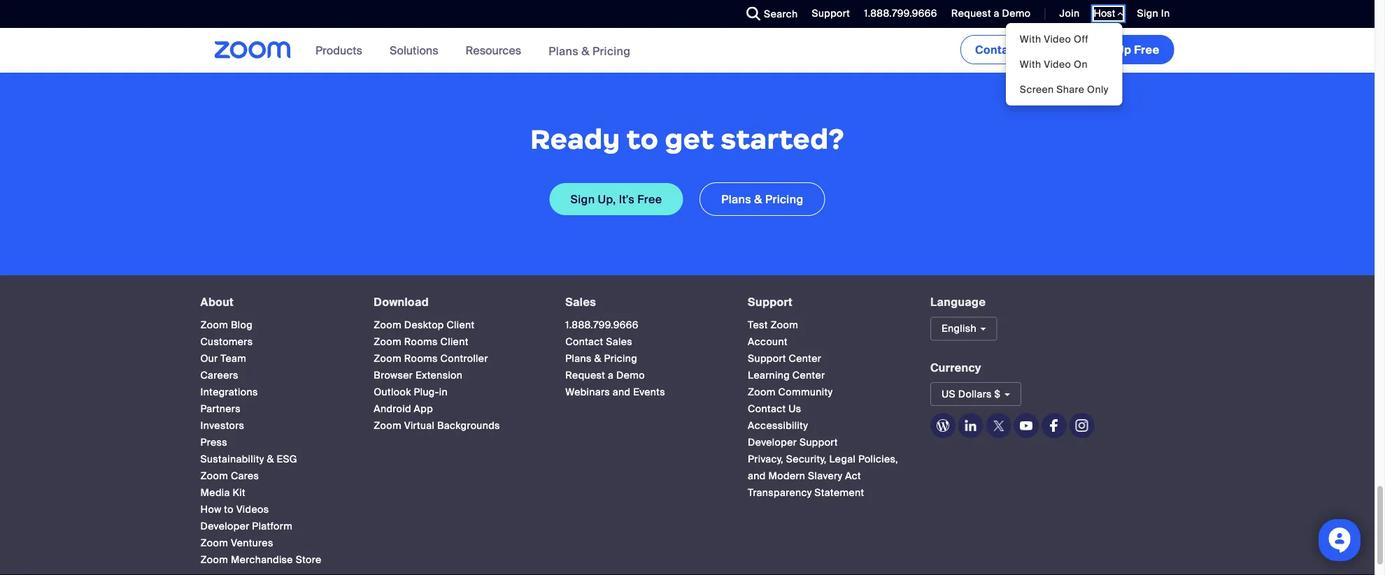 Task type: describe. For each thing, give the bounding box(es) containing it.
zoom community link
[[748, 387, 833, 399]]

customers link
[[200, 336, 253, 349]]

sign for sign up free
[[1088, 42, 1113, 57]]

1 horizontal spatial request
[[951, 7, 991, 20]]

join link up "with video off"
[[1049, 0, 1083, 28]]

host
[[1094, 7, 1118, 20]]

browser
[[374, 370, 413, 383]]

resources
[[466, 43, 521, 58]]

1 horizontal spatial demo
[[1002, 7, 1031, 20]]

contact inside test zoom account support center learning center zoom community contact us accessibility developer support privacy, security, legal policies, and modern slavery act transparency statement
[[748, 403, 786, 416]]

0 horizontal spatial contact sales link
[[566, 336, 633, 349]]

solutions
[[390, 43, 438, 58]]

up,
[[598, 192, 616, 207]]

pricing inside ready to get started? main content
[[765, 192, 804, 207]]

with video on
[[1020, 58, 1088, 71]]

video for off
[[1044, 33, 1071, 45]]

account link
[[748, 336, 788, 349]]

support up security,
[[800, 437, 838, 450]]

off
[[1074, 33, 1089, 45]]

support down account
[[748, 353, 786, 366]]

plug-
[[414, 387, 439, 399]]

outlook plug-in link
[[374, 387, 448, 399]]

zoom merchandise store link
[[200, 554, 322, 567]]

with video on link
[[1006, 52, 1123, 77]]

and inside 1.888.799.9666 contact sales plans & pricing request a demo webinars and events
[[613, 387, 631, 399]]

modern
[[769, 470, 806, 483]]

zoom cares link
[[200, 470, 259, 483]]

statement
[[815, 487, 865, 500]]

host button
[[1094, 7, 1123, 20]]

meetings navigation
[[958, 28, 1177, 67]]

sign up, it's free link
[[550, 184, 683, 216]]

banner containing contact sales
[[198, 28, 1177, 74]]

zoom rooms client link
[[374, 336, 469, 349]]

zoom ventures link
[[200, 538, 273, 551]]

dollars
[[958, 388, 992, 401]]

how to videos link
[[200, 504, 269, 517]]

with video off
[[1020, 33, 1089, 45]]

contact inside 'link'
[[975, 42, 1020, 57]]

webinars
[[566, 387, 610, 399]]

legal
[[829, 454, 856, 467]]

sustainability
[[200, 454, 264, 467]]

investors link
[[200, 420, 244, 433]]

plans inside ready to get started? main content
[[721, 192, 752, 207]]

screen
[[1020, 83, 1054, 96]]

request inside 1.888.799.9666 contact sales plans & pricing request a demo webinars and events
[[566, 370, 605, 383]]

about
[[200, 295, 234, 310]]

sustainability & esg link
[[200, 454, 297, 467]]

started?
[[721, 123, 844, 157]]

2 rooms from the top
[[404, 353, 438, 366]]

contact inside 1.888.799.9666 contact sales plans & pricing request a demo webinars and events
[[566, 336, 604, 349]]

zoom logo image
[[214, 41, 291, 59]]

accessibility
[[748, 420, 808, 433]]

extension
[[416, 370, 463, 383]]

1 vertical spatial center
[[793, 370, 825, 383]]

press link
[[200, 437, 227, 450]]

share
[[1057, 83, 1085, 96]]

with for with video off
[[1020, 33, 1041, 45]]

get
[[665, 123, 714, 157]]

media kit link
[[200, 487, 246, 500]]

integrations
[[200, 387, 258, 399]]

developer inside test zoom account support center learning center zoom community contact us accessibility developer support privacy, security, legal policies, and modern slavery act transparency statement
[[748, 437, 797, 450]]

request a demo
[[951, 7, 1031, 20]]

plans & pricing inside product information navigation
[[549, 44, 631, 58]]

webinars and events link
[[566, 387, 665, 399]]

support up test zoom link
[[748, 295, 793, 310]]

1.888.799.9666 link
[[566, 319, 639, 332]]

download
[[374, 295, 429, 310]]

ready
[[530, 123, 620, 157]]

how
[[200, 504, 222, 517]]

and inside test zoom account support center learning center zoom community contact us accessibility developer support privacy, security, legal policies, and modern slavery act transparency statement
[[748, 470, 766, 483]]

app
[[414, 403, 433, 416]]

controller
[[441, 353, 488, 366]]

act
[[845, 470, 861, 483]]

sales inside meetings navigation
[[1023, 42, 1053, 57]]

accessibility link
[[748, 420, 808, 433]]

search button
[[736, 0, 801, 28]]

test zoom account support center learning center zoom community contact us accessibility developer support privacy, security, legal policies, and modern slavery act transparency statement
[[748, 319, 898, 500]]

video for on
[[1044, 58, 1071, 71]]

careers
[[200, 370, 238, 383]]

join link up with video off link
[[1060, 7, 1080, 20]]

sign in
[[1137, 7, 1170, 20]]

cares
[[231, 470, 259, 483]]

screen share only link
[[1006, 77, 1123, 102]]

press
[[200, 437, 227, 450]]

developer inside zoom blog customers our team careers integrations partners investors press sustainability & esg zoom cares media kit how to videos developer platform zoom ventures zoom merchandise store
[[200, 521, 250, 534]]

free inside button
[[1134, 42, 1160, 57]]

join
[[1060, 7, 1080, 20]]

privacy, security, legal policies, and modern slavery act transparency statement link
[[748, 454, 898, 500]]

to inside main content
[[627, 123, 659, 157]]

$
[[995, 388, 1001, 401]]

sales inside 1.888.799.9666 contact sales plans & pricing request a demo webinars and events
[[606, 336, 633, 349]]

investors
[[200, 420, 244, 433]]

ventures
[[231, 538, 273, 551]]

support right search
[[812, 7, 850, 20]]

& inside zoom blog customers our team careers integrations partners investors press sustainability & esg zoom cares media kit how to videos developer platform zoom ventures zoom merchandise store
[[267, 454, 274, 467]]

transparency
[[748, 487, 812, 500]]

us
[[942, 388, 956, 401]]

browser extension link
[[374, 370, 463, 383]]

screen share only
[[1020, 83, 1109, 96]]

partners
[[200, 403, 241, 416]]

platform
[[252, 521, 293, 534]]

solutions button
[[390, 28, 445, 73]]

resources button
[[466, 28, 528, 73]]

media
[[200, 487, 230, 500]]

esg
[[277, 454, 297, 467]]

android app link
[[374, 403, 433, 416]]

plans inside product information navigation
[[549, 44, 579, 58]]



Task type: locate. For each thing, give the bounding box(es) containing it.
rooms down desktop
[[404, 336, 438, 349]]

2 horizontal spatial sales
[[1023, 42, 1053, 57]]

2 vertical spatial contact
[[748, 403, 786, 416]]

english button
[[931, 318, 998, 341]]

plans
[[549, 44, 579, 58], [721, 192, 752, 207], [566, 353, 592, 366]]

1 video from the top
[[1044, 33, 1071, 45]]

request up webinars
[[566, 370, 605, 383]]

video left 'off'
[[1044, 33, 1071, 45]]

sales down 1.888.799.9666 link
[[606, 336, 633, 349]]

virtual
[[404, 420, 435, 433]]

0 vertical spatial demo
[[1002, 7, 1031, 20]]

0 vertical spatial developer
[[748, 437, 797, 450]]

sales up 1.888.799.9666 link
[[566, 295, 596, 310]]

1 vertical spatial to
[[224, 504, 234, 517]]

developer platform link
[[200, 521, 293, 534]]

contact sales link down request a demo at right top
[[961, 35, 1068, 64]]

slavery
[[808, 470, 843, 483]]

us
[[789, 403, 802, 416]]

0 horizontal spatial a
[[608, 370, 614, 383]]

1 vertical spatial pricing
[[765, 192, 804, 207]]

community
[[778, 387, 833, 399]]

to down the media kit link
[[224, 504, 234, 517]]

sign inside sign up, it's free link
[[571, 192, 595, 207]]

and down privacy,
[[748, 470, 766, 483]]

0 horizontal spatial free
[[638, 192, 662, 207]]

with for with video on
[[1020, 58, 1041, 71]]

1 vertical spatial contact sales link
[[566, 336, 633, 349]]

contact down request a demo at right top
[[975, 42, 1020, 57]]

1.888.799.9666 contact sales plans & pricing request a demo webinars and events
[[566, 319, 665, 399]]

1 vertical spatial request
[[566, 370, 605, 383]]

1 horizontal spatial a
[[994, 7, 1000, 20]]

plans & pricing link
[[549, 44, 631, 58], [549, 44, 631, 58], [700, 183, 825, 216], [566, 353, 637, 366]]

ready to get started?
[[530, 123, 844, 157]]

kit
[[233, 487, 246, 500]]

test zoom link
[[748, 319, 798, 332]]

policies,
[[858, 454, 898, 467]]

0 vertical spatial a
[[994, 7, 1000, 20]]

about link
[[200, 295, 234, 310]]

0 vertical spatial and
[[613, 387, 631, 399]]

pricing
[[593, 44, 631, 58], [765, 192, 804, 207], [604, 353, 637, 366]]

join link
[[1049, 0, 1083, 28], [1060, 7, 1080, 20]]

request up contact sales
[[951, 7, 991, 20]]

0 vertical spatial plans
[[549, 44, 579, 58]]

blog
[[231, 319, 253, 332]]

1 horizontal spatial to
[[627, 123, 659, 157]]

with down contact sales
[[1020, 58, 1041, 71]]

1 rooms from the top
[[404, 336, 438, 349]]

support link
[[801, 0, 854, 28], [812, 7, 850, 20], [748, 295, 793, 310]]

contact sales link down 1.888.799.9666 link
[[566, 336, 633, 349]]

on
[[1074, 58, 1088, 71]]

2 vertical spatial pricing
[[604, 353, 637, 366]]

0 vertical spatial client
[[447, 319, 475, 332]]

learning center link
[[748, 370, 825, 383]]

plans & pricing
[[549, 44, 631, 58], [721, 192, 804, 207]]

product information navigation
[[305, 28, 641, 74]]

1 horizontal spatial developer
[[748, 437, 797, 450]]

1 vertical spatial a
[[608, 370, 614, 383]]

a up webinars and events link
[[608, 370, 614, 383]]

and left 'events'
[[613, 387, 631, 399]]

2 vertical spatial sales
[[606, 336, 633, 349]]

us dollars $ button
[[931, 383, 1021, 407]]

developer support link
[[748, 437, 838, 450]]

center up learning center link
[[789, 353, 822, 366]]

0 vertical spatial 1.888.799.9666
[[864, 7, 937, 20]]

privacy,
[[748, 454, 784, 467]]

0 vertical spatial request
[[951, 7, 991, 20]]

0 vertical spatial contact
[[975, 42, 1020, 57]]

2 with from the top
[[1020, 58, 1041, 71]]

free inside ready to get started? main content
[[638, 192, 662, 207]]

1 horizontal spatial free
[[1134, 42, 1160, 57]]

zoom desktop client zoom rooms client zoom rooms controller browser extension outlook plug-in android app zoom virtual backgrounds
[[374, 319, 500, 433]]

plans inside 1.888.799.9666 contact sales plans & pricing request a demo webinars and events
[[566, 353, 592, 366]]

1 horizontal spatial plans & pricing
[[721, 192, 804, 207]]

outlook
[[374, 387, 411, 399]]

ready to get started? main content
[[0, 0, 1375, 276]]

2 video from the top
[[1044, 58, 1071, 71]]

test
[[748, 319, 768, 332]]

0 horizontal spatial developer
[[200, 521, 250, 534]]

0 vertical spatial video
[[1044, 33, 1071, 45]]

0 vertical spatial rooms
[[404, 336, 438, 349]]

language
[[931, 295, 986, 310]]

0 horizontal spatial contact
[[566, 336, 604, 349]]

1 vertical spatial plans
[[721, 192, 752, 207]]

developer down the accessibility
[[748, 437, 797, 450]]

with up with video on
[[1020, 33, 1041, 45]]

1 horizontal spatial 1.888.799.9666
[[864, 7, 937, 20]]

& inside ready to get started? main content
[[754, 192, 763, 207]]

contact sales
[[975, 42, 1053, 57]]

1 vertical spatial plans & pricing
[[721, 192, 804, 207]]

1 vertical spatial rooms
[[404, 353, 438, 366]]

events
[[633, 387, 665, 399]]

demo up webinars and events link
[[616, 370, 645, 383]]

in
[[1161, 7, 1170, 20]]

center up community
[[793, 370, 825, 383]]

with video off link
[[1006, 27, 1123, 52]]

2 horizontal spatial contact
[[975, 42, 1020, 57]]

0 horizontal spatial to
[[224, 504, 234, 517]]

sign for sign up, it's free
[[571, 192, 595, 207]]

& inside 1.888.799.9666 contact sales plans & pricing request a demo webinars and events
[[594, 353, 602, 366]]

1.888.799.9666 inside 1.888.799.9666 contact sales plans & pricing request a demo webinars and events
[[566, 319, 639, 332]]

banner
[[198, 28, 1177, 74]]

0 horizontal spatial and
[[613, 387, 631, 399]]

zoom blog customers our team careers integrations partners investors press sustainability & esg zoom cares media kit how to videos developer platform zoom ventures zoom merchandise store
[[200, 319, 322, 567]]

1 horizontal spatial sign
[[1088, 42, 1113, 57]]

sign up free button
[[1074, 35, 1174, 64]]

0 vertical spatial sales
[[1023, 42, 1053, 57]]

to left get
[[627, 123, 659, 157]]

2 vertical spatial sign
[[571, 192, 595, 207]]

videos
[[236, 504, 269, 517]]

1 horizontal spatial contact
[[748, 403, 786, 416]]

1 vertical spatial developer
[[200, 521, 250, 534]]

sign up, it's free
[[571, 192, 662, 207]]

1 vertical spatial sign
[[1088, 42, 1113, 57]]

2 horizontal spatial sign
[[1137, 7, 1159, 20]]

1 vertical spatial 1.888.799.9666
[[566, 319, 639, 332]]

free right up
[[1134, 42, 1160, 57]]

partners link
[[200, 403, 241, 416]]

sales up with video on
[[1023, 42, 1053, 57]]

rooms down zoom rooms client link
[[404, 353, 438, 366]]

english
[[942, 323, 977, 336]]

1 vertical spatial client
[[441, 336, 469, 349]]

1 horizontal spatial and
[[748, 470, 766, 483]]

pricing inside 1.888.799.9666 contact sales plans & pricing request a demo webinars and events
[[604, 353, 637, 366]]

our team link
[[200, 353, 247, 366]]

merchandise
[[231, 554, 293, 567]]

1 horizontal spatial sales
[[606, 336, 633, 349]]

2 vertical spatial plans
[[566, 353, 592, 366]]

free right it's
[[638, 192, 662, 207]]

0 vertical spatial contact sales link
[[961, 35, 1068, 64]]

contact down 1.888.799.9666 link
[[566, 336, 604, 349]]

account
[[748, 336, 788, 349]]

zoom rooms controller link
[[374, 353, 488, 366]]

demo up contact sales
[[1002, 7, 1031, 20]]

0 horizontal spatial sign
[[571, 192, 595, 207]]

sign left up
[[1088, 42, 1113, 57]]

1 horizontal spatial contact sales link
[[961, 35, 1068, 64]]

0 horizontal spatial 1.888.799.9666
[[566, 319, 639, 332]]

0 horizontal spatial plans & pricing
[[549, 44, 631, 58]]

and
[[613, 387, 631, 399], [748, 470, 766, 483]]

0 vertical spatial free
[[1134, 42, 1160, 57]]

0 horizontal spatial sales
[[566, 295, 596, 310]]

us dollars $
[[942, 388, 1001, 401]]

0 horizontal spatial request
[[566, 370, 605, 383]]

backgrounds
[[437, 420, 500, 433]]

video inside with video on link
[[1044, 58, 1071, 71]]

a up contact sales
[[994, 7, 1000, 20]]

0 vertical spatial with
[[1020, 33, 1041, 45]]

1 vertical spatial with
[[1020, 58, 1041, 71]]

sign left up,
[[571, 192, 595, 207]]

pricing inside product information navigation
[[593, 44, 631, 58]]

zoom desktop client link
[[374, 319, 475, 332]]

only
[[1087, 83, 1109, 96]]

products
[[316, 43, 362, 58]]

demo inside 1.888.799.9666 contact sales plans & pricing request a demo webinars and events
[[616, 370, 645, 383]]

customers
[[200, 336, 253, 349]]

contact up the accessibility
[[748, 403, 786, 416]]

0 vertical spatial to
[[627, 123, 659, 157]]

store
[[296, 554, 322, 567]]

sign inside sign up free button
[[1088, 42, 1113, 57]]

a inside 1.888.799.9666 contact sales plans & pricing request a demo webinars and events
[[608, 370, 614, 383]]

0 vertical spatial center
[[789, 353, 822, 366]]

0 vertical spatial pricing
[[593, 44, 631, 58]]

plans & pricing link inside ready to get started? main content
[[700, 183, 825, 216]]

up
[[1116, 42, 1132, 57]]

zoom
[[200, 319, 228, 332], [374, 319, 402, 332], [771, 319, 798, 332], [374, 336, 402, 349], [374, 353, 402, 366], [748, 387, 776, 399], [374, 420, 402, 433], [200, 470, 228, 483], [200, 538, 228, 551], [200, 554, 228, 567]]

1 vertical spatial free
[[638, 192, 662, 207]]

learning
[[748, 370, 790, 383]]

developer down how to videos link on the bottom of page
[[200, 521, 250, 534]]

0 vertical spatial sign
[[1137, 7, 1159, 20]]

client
[[447, 319, 475, 332], [441, 336, 469, 349]]

contact sales link inside meetings navigation
[[961, 35, 1068, 64]]

1 vertical spatial sales
[[566, 295, 596, 310]]

1 vertical spatial and
[[748, 470, 766, 483]]

0 horizontal spatial demo
[[616, 370, 645, 383]]

1.888.799.9666 button
[[854, 0, 941, 28], [864, 7, 937, 20]]

1 vertical spatial contact
[[566, 336, 604, 349]]

integrations link
[[200, 387, 258, 399]]

sign for sign in
[[1137, 7, 1159, 20]]

video inside with video off link
[[1044, 33, 1071, 45]]

zoom virtual backgrounds link
[[374, 420, 500, 433]]

to inside zoom blog customers our team careers integrations partners investors press sustainability & esg zoom cares media kit how to videos developer platform zoom ventures zoom merchandise store
[[224, 504, 234, 517]]

sign left in
[[1137, 7, 1159, 20]]

android
[[374, 403, 411, 416]]

1.888.799.9666 for 1.888.799.9666
[[864, 7, 937, 20]]

zoom blog link
[[200, 319, 253, 332]]

1 vertical spatial video
[[1044, 58, 1071, 71]]

plans & pricing inside ready to get started? main content
[[721, 192, 804, 207]]

0 vertical spatial plans & pricing
[[549, 44, 631, 58]]

& inside product information navigation
[[582, 44, 590, 58]]

careers link
[[200, 370, 238, 383]]

request a demo link
[[941, 0, 1034, 28], [951, 7, 1031, 20], [566, 370, 645, 383]]

1 with from the top
[[1020, 33, 1041, 45]]

developer
[[748, 437, 797, 450], [200, 521, 250, 534]]

1 vertical spatial demo
[[616, 370, 645, 383]]

video left on
[[1044, 58, 1071, 71]]

team
[[221, 353, 247, 366]]

1.888.799.9666 for 1.888.799.9666 contact sales plans & pricing request a demo webinars and events
[[566, 319, 639, 332]]



Task type: vqa. For each thing, say whether or not it's contained in the screenshot.
ESG
yes



